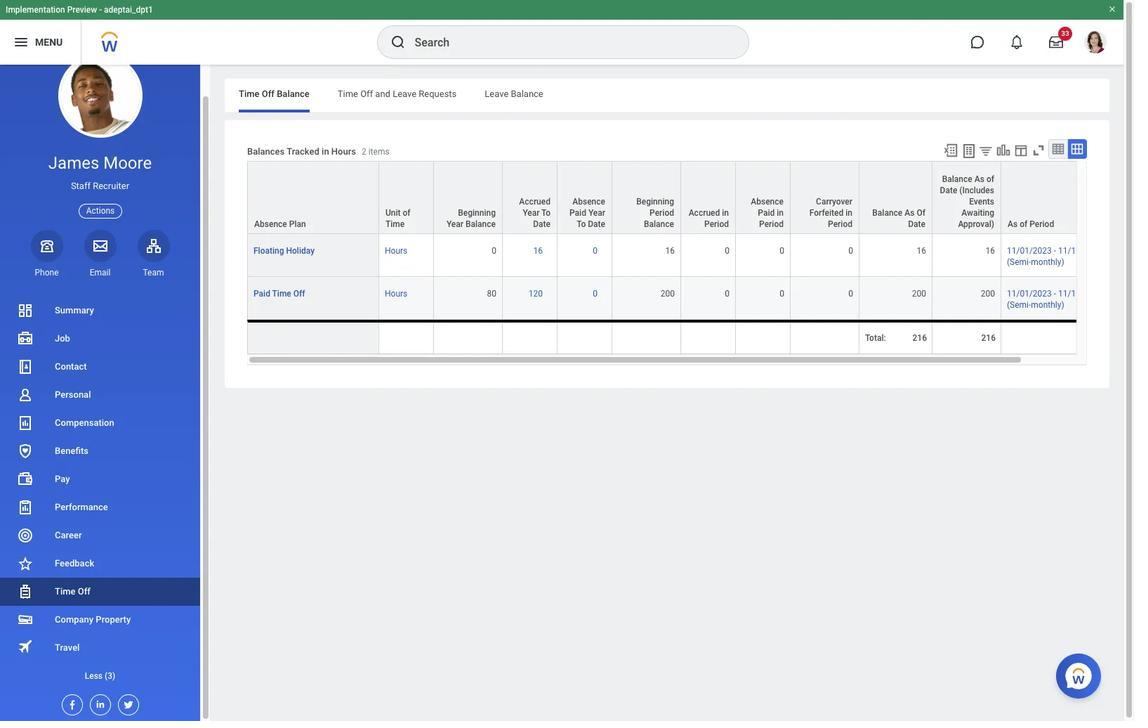 Task type: locate. For each thing, give the bounding box(es) containing it.
contact link
[[0, 353, 200, 381]]

facebook image
[[62, 695, 78, 710]]

as for of
[[975, 174, 985, 184]]

row
[[247, 161, 1134, 234], [247, 234, 1134, 277], [247, 277, 1134, 320], [247, 320, 1134, 354]]

email james moore element
[[84, 267, 116, 278]]

0 button right 120 button
[[593, 288, 600, 300]]

date for balance as of date
[[909, 219, 926, 229]]

216
[[913, 333, 928, 343], [982, 333, 997, 343]]

absence plan button
[[248, 162, 379, 233]]

tab list
[[225, 79, 1110, 112]]

1 vertical spatial (semi-
[[1008, 300, 1032, 310]]

career image
[[17, 527, 34, 544]]

- for 16
[[1055, 246, 1057, 256]]

period down the forfeited
[[829, 219, 853, 229]]

2 vertical spatial -
[[1055, 289, 1057, 299]]

off up "balances"
[[262, 89, 275, 99]]

11/15/2023
[[1059, 246, 1104, 256], [1059, 289, 1104, 299]]

(semi- for 200
[[1008, 300, 1032, 310]]

16 down 'of'
[[917, 246, 927, 256]]

time off balance
[[239, 89, 310, 99]]

travel
[[55, 642, 80, 653]]

leave right 'and'
[[393, 89, 417, 99]]

period left absence paid in period
[[705, 219, 729, 229]]

1 16 from the left
[[534, 246, 543, 256]]

accrued inside column header
[[520, 197, 551, 207]]

1 hours link from the top
[[385, 243, 408, 256]]

date
[[941, 186, 958, 195], [534, 219, 551, 229], [588, 219, 606, 229], [909, 219, 926, 229]]

0 horizontal spatial beginning
[[458, 208, 496, 218]]

paid right "accrued in period"
[[759, 208, 775, 218]]

absence for in
[[751, 197, 784, 207]]

absence plan
[[254, 219, 306, 229]]

beginning inside beginning year balance
[[458, 208, 496, 218]]

absence inside column header
[[751, 197, 784, 207]]

year for balance
[[447, 219, 464, 229]]

of right approval)
[[1021, 219, 1028, 229]]

year inside accrued year to date
[[523, 208, 540, 218]]

list containing summary
[[0, 297, 200, 690]]

as up (includes
[[975, 174, 985, 184]]

absence plan column header
[[247, 161, 379, 234]]

2 11/01/2023 - 11/15/2023 (semi-monthly) from the top
[[1008, 289, 1104, 310]]

4 row from the top
[[247, 320, 1134, 354]]

balance left 'of'
[[873, 208, 903, 218]]

time inside list
[[55, 586, 76, 597]]

2 horizontal spatial year
[[589, 208, 606, 218]]

accrued in period
[[689, 208, 729, 229]]

0 vertical spatial to
[[542, 208, 551, 218]]

list inside navigation pane region
[[0, 297, 200, 690]]

0 horizontal spatial 200
[[661, 289, 675, 299]]

in
[[322, 146, 329, 157], [723, 208, 729, 218], [777, 208, 784, 218], [846, 208, 853, 218]]

search image
[[390, 34, 407, 51]]

-
[[99, 5, 102, 15], [1055, 246, 1057, 256], [1055, 289, 1057, 299]]

period right approval)
[[1030, 219, 1055, 229]]

1 horizontal spatial 216
[[982, 333, 997, 343]]

1 horizontal spatial to
[[577, 219, 586, 229]]

leave right requests
[[485, 89, 509, 99]]

pay link
[[0, 465, 200, 493]]

absence paid year to date
[[570, 197, 606, 229]]

2 row from the top
[[247, 234, 1134, 277]]

absence for year
[[573, 197, 606, 207]]

paid inside absence paid in period
[[759, 208, 775, 218]]

1 horizontal spatial year
[[523, 208, 540, 218]]

accrued for to
[[520, 197, 551, 207]]

2 vertical spatial hours
[[385, 289, 408, 299]]

menu
[[35, 36, 63, 48]]

awaiting
[[962, 208, 995, 218]]

1 horizontal spatial as
[[975, 174, 985, 184]]

2 cell from the left
[[434, 320, 503, 354]]

as inside balance as of date (includes events awaiting approval)
[[975, 174, 985, 184]]

paid right accrued year to date
[[570, 208, 587, 218]]

0 vertical spatial 11/01/2023 - 11/15/2023 (semi-monthly)
[[1008, 246, 1104, 267]]

year inside beginning year balance
[[447, 219, 464, 229]]

7 cell from the left
[[737, 320, 791, 354]]

off left 'and'
[[361, 89, 373, 99]]

period left carryover forfeited in period popup button
[[760, 219, 784, 229]]

16
[[534, 246, 543, 256], [666, 246, 675, 256], [917, 246, 927, 256], [986, 246, 996, 256]]

off down holiday
[[294, 289, 305, 299]]

in for forfeited
[[846, 208, 853, 218]]

accrued inside "accrued in period"
[[689, 208, 721, 218]]

balance
[[277, 89, 310, 99], [511, 89, 544, 99], [943, 174, 973, 184], [873, 208, 903, 218], [466, 219, 496, 229], [644, 219, 675, 229]]

time inside unit of time
[[386, 219, 405, 229]]

2 hours link from the top
[[385, 286, 408, 299]]

0 horizontal spatial 216
[[913, 333, 928, 343]]

3 200 from the left
[[982, 289, 996, 299]]

off for time off balance
[[262, 89, 275, 99]]

1 vertical spatial 11/01/2023 - 11/15/2023 (semi-monthly) link
[[1008, 286, 1104, 310]]

toolbar
[[937, 139, 1088, 161]]

monthly) for 200
[[1032, 300, 1065, 310]]

beginning for year
[[458, 208, 496, 218]]

as of period button
[[1002, 162, 1134, 233]]

1 monthly) from the top
[[1032, 257, 1065, 267]]

absence right accrued year to date
[[573, 197, 606, 207]]

date up 16 button
[[534, 219, 551, 229]]

1 vertical spatial 11/01/2023 - 11/15/2023 (semi-monthly)
[[1008, 289, 1104, 310]]

balance as of date
[[873, 208, 926, 229]]

5 cell from the left
[[613, 320, 682, 354]]

time up company
[[55, 586, 76, 597]]

paid down floating
[[254, 289, 271, 299]]

off inside row
[[294, 289, 305, 299]]

of inside unit of time
[[403, 208, 411, 218]]

0 vertical spatial 11/01/2023
[[1008, 246, 1053, 256]]

2 leave from the left
[[485, 89, 509, 99]]

1 11/01/2023 - 11/15/2023 (semi-monthly) link from the top
[[1008, 243, 1104, 267]]

0 horizontal spatial leave
[[393, 89, 417, 99]]

2 horizontal spatial of
[[1021, 219, 1028, 229]]

2 horizontal spatial paid
[[759, 208, 775, 218]]

0 horizontal spatial paid
[[254, 289, 271, 299]]

events
[[970, 197, 995, 207]]

in inside carryover forfeited in period
[[846, 208, 853, 218]]

and
[[376, 89, 391, 99]]

balance as of date button
[[860, 162, 933, 233]]

job image
[[17, 330, 34, 347]]

0 vertical spatial monthly)
[[1032, 257, 1065, 267]]

1 vertical spatial to
[[577, 219, 586, 229]]

2 vertical spatial of
[[1021, 219, 1028, 229]]

0
[[492, 246, 497, 256], [593, 246, 598, 256], [725, 246, 730, 256], [780, 246, 785, 256], [849, 246, 854, 256], [593, 289, 598, 299], [725, 289, 730, 299], [780, 289, 785, 299], [849, 289, 854, 299]]

off
[[262, 89, 275, 99], [361, 89, 373, 99], [294, 289, 305, 299], [78, 586, 91, 597]]

of right unit
[[403, 208, 411, 218]]

paid inside paid time off link
[[254, 289, 271, 299]]

personal image
[[17, 387, 34, 403]]

in inside absence paid in period
[[777, 208, 784, 218]]

11/01/2023 for 16
[[1008, 246, 1053, 256]]

1 horizontal spatial of
[[987, 174, 995, 184]]

benefits link
[[0, 437, 200, 465]]

less (3) button
[[0, 662, 200, 690]]

less (3)
[[85, 671, 115, 681]]

200
[[661, 289, 675, 299], [913, 289, 927, 299], [982, 289, 996, 299]]

pay image
[[17, 471, 34, 488]]

period left "accrued in period"
[[650, 208, 675, 218]]

in for tracked
[[322, 146, 329, 157]]

1 vertical spatial of
[[403, 208, 411, 218]]

monthly) for 16
[[1032, 257, 1065, 267]]

menu button
[[0, 20, 81, 65]]

1 (semi- from the top
[[1008, 257, 1032, 267]]

11/01/2023
[[1008, 246, 1053, 256], [1008, 289, 1053, 299]]

as right approval)
[[1008, 219, 1018, 229]]

33 button
[[1042, 27, 1073, 58]]

paid
[[570, 208, 587, 218], [759, 208, 775, 218], [254, 289, 271, 299]]

1 horizontal spatial 200
[[913, 289, 927, 299]]

holiday
[[286, 246, 315, 256]]

property
[[96, 614, 131, 625]]

1 0 button from the top
[[593, 245, 600, 257]]

0 horizontal spatial year
[[447, 219, 464, 229]]

as of period
[[1008, 219, 1055, 229]]

1 row from the top
[[247, 161, 1134, 234]]

1 vertical spatial hours
[[385, 246, 408, 256]]

date left 'beginning period balance' popup button
[[588, 219, 606, 229]]

0 horizontal spatial as
[[905, 208, 915, 218]]

monthly)
[[1032, 257, 1065, 267], [1032, 300, 1065, 310]]

beginning period balance
[[637, 197, 675, 229]]

date left (includes
[[941, 186, 958, 195]]

0 vertical spatial hours
[[332, 146, 356, 157]]

performance image
[[17, 499, 34, 516]]

balance left accrued year to date
[[466, 219, 496, 229]]

0 vertical spatial 11/01/2023 - 11/15/2023 (semi-monthly) link
[[1008, 243, 1104, 267]]

0 horizontal spatial of
[[403, 208, 411, 218]]

year for to
[[523, 208, 540, 218]]

0 horizontal spatial to
[[542, 208, 551, 218]]

contact image
[[17, 358, 34, 375]]

2 horizontal spatial absence
[[751, 197, 784, 207]]

date inside balance as of date
[[909, 219, 926, 229]]

beginning inside popup button
[[637, 197, 675, 207]]

16 down accrued year to date
[[534, 246, 543, 256]]

off inside navigation pane region
[[78, 586, 91, 597]]

in down the carryover
[[846, 208, 853, 218]]

3 cell from the left
[[503, 320, 558, 354]]

date inside balance as of date (includes events awaiting approval)
[[941, 186, 958, 195]]

0 horizontal spatial accrued
[[520, 197, 551, 207]]

16 button
[[534, 245, 545, 257]]

1 cell from the left
[[379, 320, 434, 354]]

hours
[[332, 146, 356, 157], [385, 246, 408, 256], [385, 289, 408, 299]]

year right unit of time column header
[[447, 219, 464, 229]]

0 vertical spatial beginning
[[637, 197, 675, 207]]

1 horizontal spatial accrued
[[689, 208, 721, 218]]

0 vertical spatial 0 button
[[593, 245, 600, 257]]

balance up tracked
[[277, 89, 310, 99]]

- inside 'menu' banner
[[99, 5, 102, 15]]

off for time off and leave requests
[[361, 89, 373, 99]]

0 vertical spatial as
[[975, 174, 985, 184]]

time left 'and'
[[338, 89, 358, 99]]

2 horizontal spatial 200
[[982, 289, 996, 299]]

to right accrued year to date
[[577, 219, 586, 229]]

balance left "accrued in period"
[[644, 219, 675, 229]]

time up "balances"
[[239, 89, 260, 99]]

period
[[650, 208, 675, 218], [705, 219, 729, 229], [760, 219, 784, 229], [829, 219, 853, 229], [1030, 219, 1055, 229]]

time off link
[[0, 578, 200, 606]]

1 vertical spatial monthly)
[[1032, 300, 1065, 310]]

0 vertical spatial hours link
[[385, 243, 408, 256]]

as for of
[[905, 208, 915, 218]]

time for time off
[[55, 586, 76, 597]]

beginning left accrued in period popup button
[[637, 197, 675, 207]]

list
[[0, 297, 200, 690]]

as
[[975, 174, 985, 184], [905, 208, 915, 218], [1008, 219, 1018, 229]]

absence up floating
[[254, 219, 287, 229]]

0 vertical spatial of
[[987, 174, 995, 184]]

as left 'of'
[[905, 208, 915, 218]]

1 vertical spatial 11/01/2023
[[1008, 289, 1053, 299]]

phone button
[[31, 230, 63, 278]]

as inside balance as of date
[[905, 208, 915, 218]]

of up (includes
[[987, 174, 995, 184]]

accrued right beginning period balance in the right top of the page
[[689, 208, 721, 218]]

4 cell from the left
[[558, 320, 613, 354]]

date inside accrued year to date
[[534, 219, 551, 229]]

2 0 button from the top
[[593, 288, 600, 300]]

1 horizontal spatial absence
[[573, 197, 606, 207]]

hours link for 80
[[385, 286, 408, 299]]

120
[[529, 289, 543, 299]]

1 horizontal spatial paid
[[570, 208, 587, 218]]

balances tracked in hours 2 items
[[247, 146, 390, 157]]

implementation
[[6, 5, 65, 15]]

beginning left accrued year to date popup button on the left of the page
[[458, 208, 496, 218]]

balance as of date (includes events awaiting approval) button
[[933, 162, 1001, 233]]

recruiter
[[93, 181, 129, 191]]

1 vertical spatial 11/15/2023
[[1059, 289, 1104, 299]]

period inside "accrued in period"
[[705, 219, 729, 229]]

in right tracked
[[322, 146, 329, 157]]

Search Workday  search field
[[415, 27, 720, 58]]

to up 16 button
[[542, 208, 551, 218]]

2 216 from the left
[[982, 333, 997, 343]]

0 vertical spatial (semi-
[[1008, 257, 1032, 267]]

phone image
[[37, 237, 57, 254]]

feedback link
[[0, 550, 200, 578]]

accrued up 16 button
[[520, 197, 551, 207]]

11/01/2023 - 11/15/2023 (semi-monthly)
[[1008, 246, 1104, 267], [1008, 289, 1104, 310]]

1 vertical spatial beginning
[[458, 208, 496, 218]]

0 vertical spatial -
[[99, 5, 102, 15]]

1 11/15/2023 from the top
[[1059, 246, 1104, 256]]

in for paid
[[777, 208, 784, 218]]

2 horizontal spatial as
[[1008, 219, 1018, 229]]

1 horizontal spatial leave
[[485, 89, 509, 99]]

time down unit
[[386, 219, 405, 229]]

1 vertical spatial accrued
[[689, 208, 721, 218]]

beginning year balance
[[447, 208, 496, 229]]

balance as of date (includes events awaiting approval) column header
[[933, 161, 1002, 234]]

absence paid year to date column header
[[558, 161, 613, 234]]

beginning period balance column header
[[613, 161, 682, 234]]

11/01/2023 - 11/15/2023 (semi-monthly) link
[[1008, 243, 1104, 267], [1008, 286, 1104, 310]]

33
[[1062, 30, 1070, 37]]

cell
[[379, 320, 434, 354], [434, 320, 503, 354], [503, 320, 558, 354], [558, 320, 613, 354], [613, 320, 682, 354], [682, 320, 737, 354], [737, 320, 791, 354], [791, 320, 860, 354], [1002, 320, 1134, 354]]

summary link
[[0, 297, 200, 325]]

16 down approval)
[[986, 246, 996, 256]]

hours for 0
[[385, 246, 408, 256]]

1 11/01/2023 - 11/15/2023 (semi-monthly) from the top
[[1008, 246, 1104, 267]]

absence inside absence paid year to date
[[573, 197, 606, 207]]

absence left carryover forfeited in period popup button
[[751, 197, 784, 207]]

11/01/2023 - 11/15/2023 (semi-monthly) for 200
[[1008, 289, 1104, 310]]

2 11/01/2023 from the top
[[1008, 289, 1053, 299]]

(includes
[[960, 186, 995, 195]]

date down 'of'
[[909, 219, 926, 229]]

11/15/2023 for 16
[[1059, 246, 1104, 256]]

time
[[239, 89, 260, 99], [338, 89, 358, 99], [386, 219, 405, 229], [272, 289, 292, 299], [55, 586, 76, 597]]

compensation link
[[0, 409, 200, 437]]

0 vertical spatial accrued
[[520, 197, 551, 207]]

beginning
[[637, 197, 675, 207], [458, 208, 496, 218]]

in left the forfeited
[[777, 208, 784, 218]]

2 (semi- from the top
[[1008, 300, 1032, 310]]

period inside absence paid in period
[[760, 219, 784, 229]]

1 200 from the left
[[661, 289, 675, 299]]

off up company property
[[78, 586, 91, 597]]

benefits image
[[17, 443, 34, 460]]

balance up (includes
[[943, 174, 973, 184]]

table image
[[1052, 142, 1066, 156]]

view team image
[[145, 237, 162, 254]]

paid inside absence paid year to date
[[570, 208, 587, 218]]

2 monthly) from the top
[[1032, 300, 1065, 310]]

1 vertical spatial hours link
[[385, 286, 408, 299]]

in left absence paid in period popup button at the top of page
[[723, 208, 729, 218]]

0 button down absence paid year to date
[[593, 245, 600, 257]]

2 11/01/2023 - 11/15/2023 (semi-monthly) link from the top
[[1008, 286, 1104, 310]]

leave
[[393, 89, 417, 99], [485, 89, 509, 99]]

accrued
[[520, 197, 551, 207], [689, 208, 721, 218]]

to
[[542, 208, 551, 218], [577, 219, 586, 229]]

actions
[[86, 206, 115, 215]]

4 16 from the left
[[986, 246, 996, 256]]

expand/collapse chart image
[[997, 143, 1012, 158]]

1 vertical spatial -
[[1055, 246, 1057, 256]]

compensation
[[55, 417, 114, 428]]

1 216 from the left
[[913, 333, 928, 343]]

2 11/15/2023 from the top
[[1059, 289, 1104, 299]]

1 vertical spatial as
[[905, 208, 915, 218]]

year left 'beginning period balance' popup button
[[589, 208, 606, 218]]

0 button
[[593, 245, 600, 257], [593, 288, 600, 300]]

1 horizontal spatial beginning
[[637, 197, 675, 207]]

in inside "accrued in period"
[[723, 208, 729, 218]]

year up 16 button
[[523, 208, 540, 218]]

0 horizontal spatial absence
[[254, 219, 287, 229]]

carryover forfeited in period button
[[791, 162, 859, 233]]

mail image
[[92, 237, 109, 254]]

3 row from the top
[[247, 277, 1134, 320]]

0 vertical spatial 11/15/2023
[[1059, 246, 1104, 256]]

tab list containing time off balance
[[225, 79, 1110, 112]]

of
[[917, 208, 926, 218]]

accrued year to date
[[520, 197, 551, 229]]

16 down beginning period balance in the right top of the page
[[666, 246, 675, 256]]

james moore
[[48, 153, 152, 173]]

hours for 80
[[385, 289, 408, 299]]

time for time off and leave requests
[[338, 89, 358, 99]]

plan
[[289, 219, 306, 229]]

1 vertical spatial 0 button
[[593, 288, 600, 300]]

1 11/01/2023 from the top
[[1008, 246, 1053, 256]]



Task type: vqa. For each thing, say whether or not it's contained in the screenshot.
BEGINNING PERIOD BALANCE COLUMN HEADER at the top right of page
yes



Task type: describe. For each thing, give the bounding box(es) containing it.
personal
[[55, 389, 91, 400]]

absence paid in period column header
[[737, 161, 791, 234]]

accrued in period button
[[682, 162, 736, 233]]

unit of time button
[[379, 162, 434, 233]]

performance
[[55, 502, 108, 512]]

feedback
[[55, 558, 94, 569]]

unit of time
[[386, 208, 411, 229]]

staff recruiter
[[71, 181, 129, 191]]

date inside absence paid year to date
[[588, 219, 606, 229]]

11/01/2023 - 11/15/2023 (semi-monthly) for 16
[[1008, 246, 1104, 267]]

summary
[[55, 305, 94, 316]]

export to worksheets image
[[961, 143, 978, 160]]

accrued for period
[[689, 208, 721, 218]]

job link
[[0, 325, 200, 353]]

linkedin image
[[90, 695, 106, 710]]

fullscreen image
[[1032, 143, 1047, 158]]

close environment banner image
[[1109, 5, 1117, 13]]

date for accrued year to date
[[534, 219, 551, 229]]

export to excel image
[[944, 143, 959, 158]]

twitter image
[[118, 695, 134, 710]]

requests
[[419, 89, 457, 99]]

row containing floating holiday
[[247, 234, 1134, 277]]

time off and leave requests
[[338, 89, 457, 99]]

11/01/2023 - 11/15/2023 (semi-monthly) link for 200
[[1008, 286, 1104, 310]]

time off
[[55, 586, 91, 597]]

1 leave from the left
[[393, 89, 417, 99]]

unit of time column header
[[379, 161, 434, 234]]

row containing balance as of date (includes events awaiting approval)
[[247, 161, 1134, 234]]

to inside absence paid year to date
[[577, 219, 586, 229]]

beginning period balance button
[[613, 162, 681, 233]]

email
[[90, 268, 111, 277]]

company property link
[[0, 606, 200, 634]]

2 16 from the left
[[666, 246, 675, 256]]

company property
[[55, 614, 131, 625]]

benefits
[[55, 446, 89, 456]]

to inside accrued year to date
[[542, 208, 551, 218]]

leave balance
[[485, 89, 544, 99]]

team james moore element
[[137, 267, 170, 278]]

personal link
[[0, 381, 200, 409]]

hours link for 0
[[385, 243, 408, 256]]

forfeited
[[810, 208, 844, 218]]

beginning year balance column header
[[434, 161, 503, 234]]

11/01/2023 for 200
[[1008, 289, 1053, 299]]

date for balance as of date (includes events awaiting approval)
[[941, 186, 958, 195]]

expand table image
[[1071, 142, 1085, 156]]

- for 120
[[1055, 289, 1057, 299]]

paid for period
[[759, 208, 775, 218]]

period inside carryover forfeited in period
[[829, 219, 853, 229]]

balance inside balance as of date (includes events awaiting approval)
[[943, 174, 973, 184]]

paid for to
[[570, 208, 587, 218]]

phone
[[35, 268, 59, 277]]

unit
[[386, 208, 401, 218]]

performance link
[[0, 493, 200, 521]]

16 inside button
[[534, 246, 543, 256]]

select to filter grid data image
[[979, 143, 994, 158]]

less
[[85, 671, 103, 681]]

approval)
[[959, 219, 995, 229]]

(semi- for 16
[[1008, 257, 1032, 267]]

balance inside beginning year balance
[[466, 219, 496, 229]]

of inside balance as of date (includes events awaiting approval)
[[987, 174, 995, 184]]

3 16 from the left
[[917, 246, 927, 256]]

11/01/2023 - 11/15/2023 (semi-monthly) link for 16
[[1008, 243, 1104, 267]]

9 cell from the left
[[1002, 320, 1134, 354]]

absence paid year to date button
[[558, 162, 612, 233]]

accrued year to date button
[[503, 162, 557, 233]]

inbox large image
[[1050, 35, 1064, 49]]

less (3) button
[[0, 668, 200, 684]]

of for unit of time
[[403, 208, 411, 218]]

phone james moore element
[[31, 267, 63, 278]]

2 200 from the left
[[913, 289, 927, 299]]

balance down search workday "search field"
[[511, 89, 544, 99]]

staff
[[71, 181, 91, 191]]

accrued in period column header
[[682, 161, 737, 234]]

compensation image
[[17, 415, 34, 431]]

8 cell from the left
[[791, 320, 860, 354]]

contact
[[55, 361, 87, 372]]

off for time off
[[78, 586, 91, 597]]

travel link
[[0, 634, 200, 662]]

items
[[369, 147, 390, 157]]

absence paid in period button
[[737, 162, 791, 233]]

click to view/edit grid preferences image
[[1014, 143, 1030, 158]]

profile logan mcneil image
[[1085, 31, 1108, 56]]

job
[[55, 333, 70, 344]]

(3)
[[105, 671, 115, 681]]

company
[[55, 614, 94, 625]]

implementation preview -   adeptai_dpt1
[[6, 5, 153, 15]]

actions button
[[79, 203, 122, 218]]

time down floating holiday
[[272, 289, 292, 299]]

notifications large image
[[1011, 35, 1025, 49]]

carryover
[[817, 197, 853, 207]]

of for as of period
[[1021, 219, 1028, 229]]

company property image
[[17, 611, 34, 628]]

2
[[362, 147, 367, 157]]

0 button for 16
[[593, 245, 600, 257]]

summary image
[[17, 302, 34, 319]]

balance inside beginning period balance
[[644, 219, 675, 229]]

absence paid in period
[[751, 197, 784, 229]]

beginning year balance button
[[434, 162, 502, 233]]

paid time off link
[[254, 286, 305, 299]]

year inside absence paid year to date
[[589, 208, 606, 218]]

career
[[55, 530, 82, 540]]

team
[[143, 268, 164, 277]]

team link
[[137, 230, 170, 278]]

menu banner
[[0, 0, 1124, 65]]

justify image
[[13, 34, 30, 51]]

6 cell from the left
[[682, 320, 737, 354]]

period inside beginning period balance
[[650, 208, 675, 218]]

row containing total:
[[247, 320, 1134, 354]]

navigation pane region
[[0, 53, 211, 721]]

balance inside balance as of date
[[873, 208, 903, 218]]

total:
[[866, 333, 887, 343]]

paid time off
[[254, 289, 305, 299]]

11/15/2023 for 200
[[1059, 289, 1104, 299]]

time for time off balance
[[239, 89, 260, 99]]

0 button for 120
[[593, 288, 600, 300]]

accrued year to date column header
[[503, 161, 558, 234]]

80
[[487, 289, 497, 299]]

james
[[48, 153, 99, 173]]

preview
[[67, 5, 97, 15]]

subtotal row row header
[[247, 320, 379, 354]]

email button
[[84, 230, 116, 278]]

feedback image
[[17, 555, 34, 572]]

balances
[[247, 146, 285, 157]]

career link
[[0, 521, 200, 550]]

floating
[[254, 246, 284, 256]]

floating holiday link
[[254, 243, 315, 256]]

time off image
[[17, 583, 34, 600]]

carryover forfeited in period column header
[[791, 161, 860, 234]]

beginning for period
[[637, 197, 675, 207]]

2 vertical spatial as
[[1008, 219, 1018, 229]]

balance as of date column header
[[860, 161, 933, 234]]

row containing paid time off
[[247, 277, 1134, 320]]

travel image
[[17, 638, 34, 655]]

carryover forfeited in period
[[810, 197, 853, 229]]

tracked
[[287, 146, 320, 157]]

floating holiday
[[254, 246, 315, 256]]



